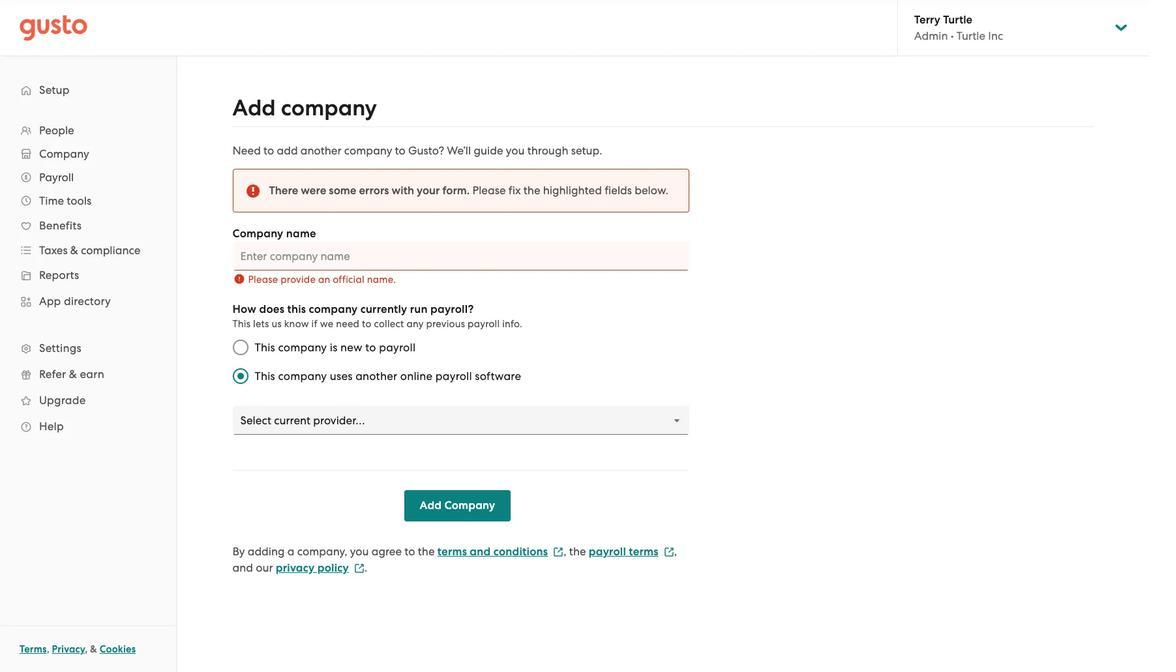 Task type: describe. For each thing, give the bounding box(es) containing it.
1 vertical spatial turtle
[[957, 29, 986, 42]]

This company uses another online payroll software radio
[[226, 362, 255, 391]]

2 horizontal spatial the
[[569, 545, 586, 558]]

does
[[259, 303, 285, 316]]

terry turtle admin • turtle inc
[[915, 13, 1003, 42]]

gusto?
[[408, 144, 444, 157]]

company name
[[233, 227, 316, 241]]

payroll inside how does this company currently run payroll? this lets us know if we need to collect any previous payroll info.
[[468, 318, 500, 330]]

previous
[[426, 318, 465, 330]]

privacy policy
[[276, 562, 349, 575]]

help link
[[13, 415, 163, 438]]

info.
[[502, 318, 523, 330]]

with
[[392, 184, 414, 198]]

settings link
[[13, 337, 163, 360]]

time tools
[[39, 194, 91, 207]]

2 vertical spatial &
[[90, 644, 97, 656]]

uses
[[330, 370, 353, 383]]

list containing people
[[0, 119, 176, 440]]

fix
[[509, 184, 521, 197]]

reports link
[[13, 264, 163, 287]]

payroll right , the
[[589, 545, 626, 559]]

lets
[[253, 318, 269, 330]]

terms and conditions link
[[438, 545, 564, 559]]

some
[[329, 184, 356, 198]]

& for compliance
[[70, 244, 78, 257]]

agree
[[372, 545, 402, 558]]

add
[[277, 144, 298, 157]]

official
[[333, 274, 365, 286]]

software
[[475, 370, 521, 383]]

terms and conditions
[[438, 545, 548, 559]]

need to add another company to gusto? we'll guide you through setup.
[[233, 144, 602, 157]]

, the
[[564, 545, 586, 558]]

.
[[365, 562, 367, 575]]

app directory link
[[13, 290, 163, 313]]

currently
[[361, 303, 407, 316]]

and for conditions
[[470, 545, 491, 559]]

payroll terms link
[[589, 545, 674, 559]]

benefits link
[[13, 214, 163, 237]]

adding
[[248, 545, 285, 558]]

payroll
[[39, 171, 74, 184]]

taxes & compliance
[[39, 244, 141, 257]]

to left add
[[264, 144, 274, 157]]

by
[[233, 545, 245, 558]]

how does this company currently run payroll? this lets us know if we need to collect any previous payroll info.
[[233, 303, 523, 330]]

by adding a company, you agree to the
[[233, 545, 435, 558]]

upgrade
[[39, 394, 86, 407]]

& for earn
[[69, 368, 77, 381]]

people
[[39, 124, 74, 137]]

another for online
[[356, 370, 397, 383]]

payroll?
[[431, 303, 474, 316]]

privacy link
[[52, 644, 85, 656]]

errors
[[359, 184, 389, 198]]

company for this company is new to payroll
[[278, 341, 327, 354]]

refer
[[39, 368, 66, 381]]

add company
[[233, 95, 377, 121]]

this inside how does this company currently run payroll? this lets us know if we need to collect any previous payroll info.
[[233, 318, 251, 330]]

company,
[[297, 545, 347, 558]]

to right "agree"
[[405, 545, 415, 558]]

please provide an official name.
[[248, 274, 396, 286]]

opens in a new tab image for privacy policy
[[354, 563, 365, 574]]

to inside how does this company currently run payroll? this lets us know if we need to collect any previous payroll info.
[[362, 318, 372, 330]]

to left gusto?
[[395, 144, 406, 157]]

our
[[256, 562, 273, 575]]

terms , privacy , & cookies
[[20, 644, 136, 656]]

please inside there were some errors with your form. please fix the highlighted fields below.
[[473, 184, 506, 197]]

there
[[269, 184, 298, 198]]

payroll right online
[[436, 370, 472, 383]]

we'll
[[447, 144, 471, 157]]

app
[[39, 295, 61, 308]]

privacy
[[276, 562, 315, 575]]

opens in a new tab image for payroll terms
[[664, 547, 674, 557]]

, inside , and our
[[674, 545, 677, 558]]

privacy policy link
[[276, 562, 365, 575]]

add for add company
[[233, 95, 276, 121]]

admin
[[915, 29, 948, 42]]

tools
[[67, 194, 91, 207]]

1 vertical spatial you
[[350, 545, 369, 558]]

0 vertical spatial you
[[506, 144, 525, 157]]

the inside there were some errors with your form. please fix the highlighted fields below.
[[524, 184, 540, 197]]

this company uses another online payroll software
[[255, 370, 521, 383]]

payroll terms
[[589, 545, 659, 559]]

taxes
[[39, 244, 68, 257]]

upgrade link
[[13, 389, 163, 412]]

directory
[[64, 295, 111, 308]]

, and our
[[233, 545, 677, 575]]

0 vertical spatial turtle
[[943, 13, 973, 27]]

how
[[233, 303, 257, 316]]

gusto navigation element
[[0, 56, 176, 461]]

refer & earn link
[[13, 363, 163, 386]]

help
[[39, 420, 64, 433]]

home image
[[20, 15, 87, 41]]

inc
[[988, 29, 1003, 42]]

add for add company
[[420, 499, 442, 513]]

conditions
[[494, 545, 548, 559]]

there were some errors with your form. please fix the highlighted fields below.
[[269, 184, 669, 198]]



Task type: vqa. For each thing, say whether or not it's contained in the screenshot.
"for"
no



Task type: locate. For each thing, give the bounding box(es) containing it.
to
[[264, 144, 274, 157], [395, 144, 406, 157], [362, 318, 372, 330], [365, 341, 376, 354], [405, 545, 415, 558]]

an
[[318, 274, 330, 286]]

2 horizontal spatial opens in a new tab image
[[664, 547, 674, 557]]

setup.
[[571, 144, 602, 157]]

your
[[417, 184, 440, 198]]

add up need
[[233, 95, 276, 121]]

company for add company
[[281, 95, 377, 121]]

company inside how does this company currently run payroll? this lets us know if we need to collect any previous payroll info.
[[309, 303, 358, 316]]

list
[[0, 119, 176, 440]]

&
[[70, 244, 78, 257], [69, 368, 77, 381], [90, 644, 97, 656]]

the right "agree"
[[418, 545, 435, 558]]

collect
[[374, 318, 404, 330]]

setup
[[39, 83, 70, 97]]

need
[[336, 318, 360, 330]]

and inside , and our
[[233, 562, 253, 575]]

1 vertical spatial another
[[356, 370, 397, 383]]

terms link
[[20, 644, 47, 656]]

the
[[524, 184, 540, 197], [418, 545, 435, 558], [569, 545, 586, 558]]

please up 'does'
[[248, 274, 278, 286]]

company up errors
[[344, 144, 392, 157]]

2 vertical spatial company
[[445, 499, 495, 513]]

company left name
[[233, 227, 283, 241]]

name
[[286, 227, 316, 241]]

company for company
[[39, 147, 89, 160]]

company for this company uses another online payroll software
[[278, 370, 327, 383]]

add up , and our at the bottom of page
[[420, 499, 442, 513]]

privacy
[[52, 644, 85, 656]]

opens in a new tab image for terms and conditions
[[553, 547, 564, 557]]

payroll button
[[13, 166, 163, 189]]

company up we
[[309, 303, 358, 316]]

0 vertical spatial company
[[39, 147, 89, 160]]

fields
[[605, 184, 632, 197]]

1 vertical spatial company
[[233, 227, 283, 241]]

to right new
[[365, 341, 376, 354]]

provide
[[281, 274, 316, 286]]

us
[[272, 318, 282, 330]]

time tools button
[[13, 189, 163, 213]]

this
[[287, 303, 306, 316]]

guide
[[474, 144, 503, 157]]

this for this company uses another online payroll software
[[255, 370, 275, 383]]

& right taxes
[[70, 244, 78, 257]]

company down people on the left of the page
[[39, 147, 89, 160]]

refer & earn
[[39, 368, 104, 381]]

app directory
[[39, 295, 111, 308]]

payroll down collect
[[379, 341, 416, 354]]

opens in a new tab image right policy
[[354, 563, 365, 574]]

cookies button
[[100, 642, 136, 658]]

this down how
[[233, 318, 251, 330]]

opens in a new tab image
[[553, 547, 564, 557], [664, 547, 674, 557], [354, 563, 365, 574]]

& left cookies button
[[90, 644, 97, 656]]

and for our
[[233, 562, 253, 575]]

0 vertical spatial this
[[233, 318, 251, 330]]

0 horizontal spatial the
[[418, 545, 435, 558]]

compliance
[[81, 244, 141, 257]]

please
[[473, 184, 506, 197], [248, 274, 278, 286]]

another for company
[[301, 144, 342, 157]]

opens in a new tab image inside the payroll terms link
[[664, 547, 674, 557]]

reports
[[39, 269, 79, 282]]

another
[[301, 144, 342, 157], [356, 370, 397, 383]]

2 vertical spatial this
[[255, 370, 275, 383]]

1 horizontal spatial the
[[524, 184, 540, 197]]

we
[[320, 318, 334, 330]]

benefits
[[39, 219, 82, 232]]

company left uses
[[278, 370, 327, 383]]

& left earn
[[69, 368, 77, 381]]

company inside add company button
[[445, 499, 495, 513]]

, left privacy
[[47, 644, 49, 656]]

company for company name
[[233, 227, 283, 241]]

1 vertical spatial and
[[233, 562, 253, 575]]

settings
[[39, 342, 81, 355]]

this company is new to payroll
[[255, 341, 416, 354]]

1 horizontal spatial terms
[[629, 545, 659, 559]]

1 vertical spatial add
[[420, 499, 442, 513]]

is
[[330, 341, 338, 354]]

1 vertical spatial this
[[255, 341, 275, 354]]

add
[[233, 95, 276, 121], [420, 499, 442, 513]]

2 terms from the left
[[629, 545, 659, 559]]

0 horizontal spatial and
[[233, 562, 253, 575]]

& inside taxes & compliance "dropdown button"
[[70, 244, 78, 257]]

need
[[233, 144, 261, 157]]

company button
[[13, 142, 163, 166]]

0 horizontal spatial company
[[39, 147, 89, 160]]

0 horizontal spatial terms
[[438, 545, 467, 559]]

company inside company dropdown button
[[39, 147, 89, 160]]

the left payroll terms
[[569, 545, 586, 558]]

any
[[407, 318, 424, 330]]

company up add
[[281, 95, 377, 121]]

add inside button
[[420, 499, 442, 513]]

company down know
[[278, 341, 327, 354]]

1 horizontal spatial add
[[420, 499, 442, 513]]

you up .
[[350, 545, 369, 558]]

1 horizontal spatial you
[[506, 144, 525, 157]]

0 vertical spatial add
[[233, 95, 276, 121]]

terms
[[20, 644, 47, 656]]

run
[[410, 303, 428, 316]]

This company is new to payroll radio
[[226, 333, 255, 362]]

terry
[[915, 13, 941, 27]]

1 horizontal spatial opens in a new tab image
[[553, 547, 564, 557]]

1 vertical spatial please
[[248, 274, 278, 286]]

new
[[340, 341, 363, 354]]

below.
[[635, 184, 669, 197]]

policy
[[317, 562, 349, 575]]

company up terms and conditions
[[445, 499, 495, 513]]

1 horizontal spatial please
[[473, 184, 506, 197]]

another right uses
[[356, 370, 397, 383]]

opens in a new tab image right payroll terms
[[664, 547, 674, 557]]

this down lets
[[255, 341, 275, 354]]

company
[[39, 147, 89, 160], [233, 227, 283, 241], [445, 499, 495, 513]]

and left conditions
[[470, 545, 491, 559]]

, right payroll terms
[[674, 545, 677, 558]]

turtle
[[943, 13, 973, 27], [957, 29, 986, 42]]

1 horizontal spatial and
[[470, 545, 491, 559]]

1 vertical spatial &
[[69, 368, 77, 381]]

0 vertical spatial please
[[473, 184, 506, 197]]

setup link
[[13, 78, 163, 102]]

turtle up the • in the top of the page
[[943, 13, 973, 27]]

,
[[564, 545, 567, 558], [674, 545, 677, 558], [47, 644, 49, 656], [85, 644, 88, 656]]

•
[[951, 29, 954, 42]]

you right guide
[[506, 144, 525, 157]]

0 vertical spatial another
[[301, 144, 342, 157]]

0 horizontal spatial add
[[233, 95, 276, 121]]

add company
[[420, 499, 495, 513]]

0 horizontal spatial opens in a new tab image
[[354, 563, 365, 574]]

form.
[[443, 184, 470, 198]]

this for this company is new to payroll
[[255, 341, 275, 354]]

, right conditions
[[564, 545, 567, 558]]

company
[[281, 95, 377, 121], [344, 144, 392, 157], [309, 303, 358, 316], [278, 341, 327, 354], [278, 370, 327, 383]]

and down by
[[233, 562, 253, 575]]

if
[[312, 318, 318, 330]]

Company name field
[[233, 242, 689, 271]]

know
[[284, 318, 309, 330]]

please left fix
[[473, 184, 506, 197]]

opens in a new tab image inside the privacy policy link
[[354, 563, 365, 574]]

earn
[[80, 368, 104, 381]]

the right fix
[[524, 184, 540, 197]]

online
[[400, 370, 433, 383]]

opens in a new tab image right conditions
[[553, 547, 564, 557]]

turtle right the • in the top of the page
[[957, 29, 986, 42]]

you
[[506, 144, 525, 157], [350, 545, 369, 558]]

0 horizontal spatial you
[[350, 545, 369, 558]]

people button
[[13, 119, 163, 142]]

through
[[527, 144, 568, 157]]

a
[[288, 545, 295, 558]]

to right need
[[362, 318, 372, 330]]

cookies
[[100, 644, 136, 656]]

0 horizontal spatial another
[[301, 144, 342, 157]]

this down 'this company is new to payroll' "radio"
[[255, 370, 275, 383]]

0 horizontal spatial please
[[248, 274, 278, 286]]

1 horizontal spatial another
[[356, 370, 397, 383]]

2 horizontal spatial company
[[445, 499, 495, 513]]

0 vertical spatial and
[[470, 545, 491, 559]]

& inside refer & earn "link"
[[69, 368, 77, 381]]

time
[[39, 194, 64, 207]]

1 horizontal spatial company
[[233, 227, 283, 241]]

1 terms from the left
[[438, 545, 467, 559]]

were
[[301, 184, 326, 198]]

another right add
[[301, 144, 342, 157]]

opens in a new tab image inside terms and conditions link
[[553, 547, 564, 557]]

payroll left info.
[[468, 318, 500, 330]]

name.
[[367, 274, 396, 286]]

terms
[[438, 545, 467, 559], [629, 545, 659, 559]]

, left cookies
[[85, 644, 88, 656]]

0 vertical spatial &
[[70, 244, 78, 257]]

highlighted
[[543, 184, 602, 197]]



